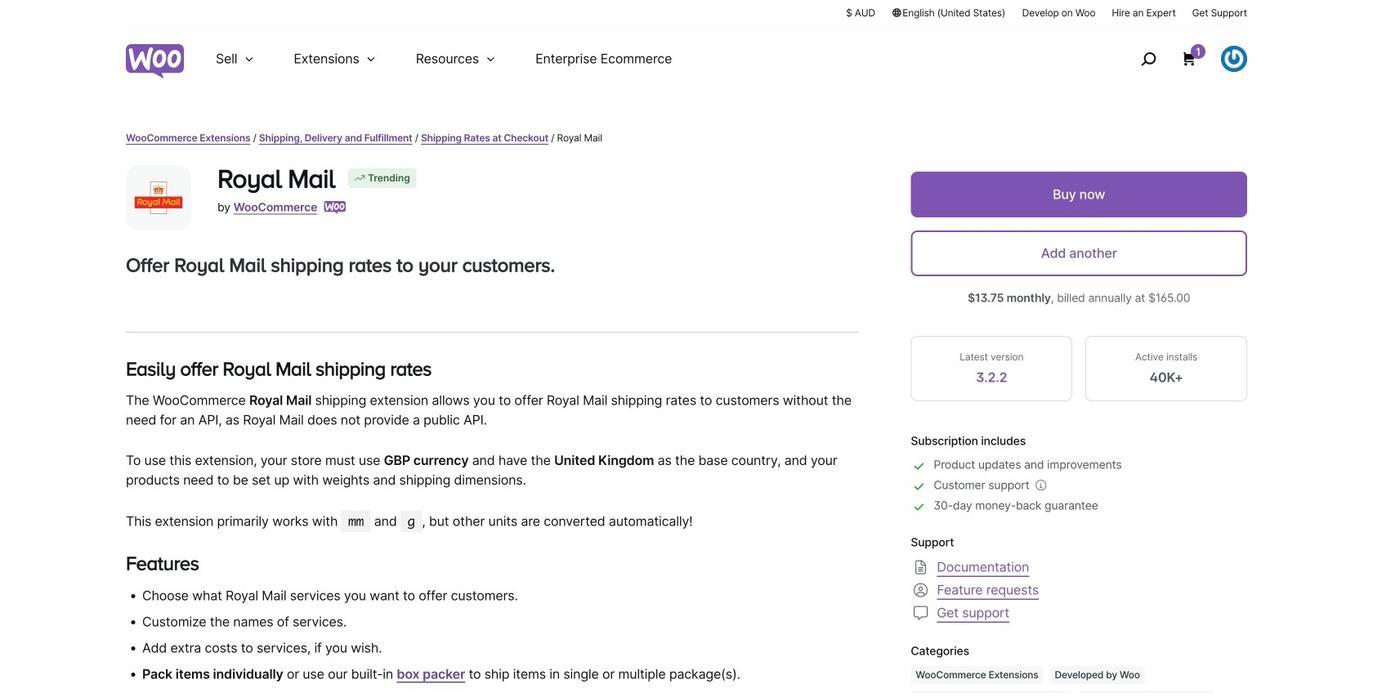Task type: describe. For each thing, give the bounding box(es) containing it.
service navigation menu element
[[1106, 32, 1248, 85]]

circle user image
[[911, 580, 931, 600]]

product icon image
[[126, 165, 191, 231]]

arrow trend up image
[[353, 172, 366, 185]]



Task type: locate. For each thing, give the bounding box(es) containing it.
open account menu image
[[1221, 46, 1248, 72]]

breadcrumb element
[[126, 131, 1248, 146]]

developed by woocommerce image
[[324, 201, 346, 214]]

file lines image
[[911, 558, 931, 577]]

message image
[[911, 603, 931, 623]]

search image
[[1136, 46, 1162, 72]]



